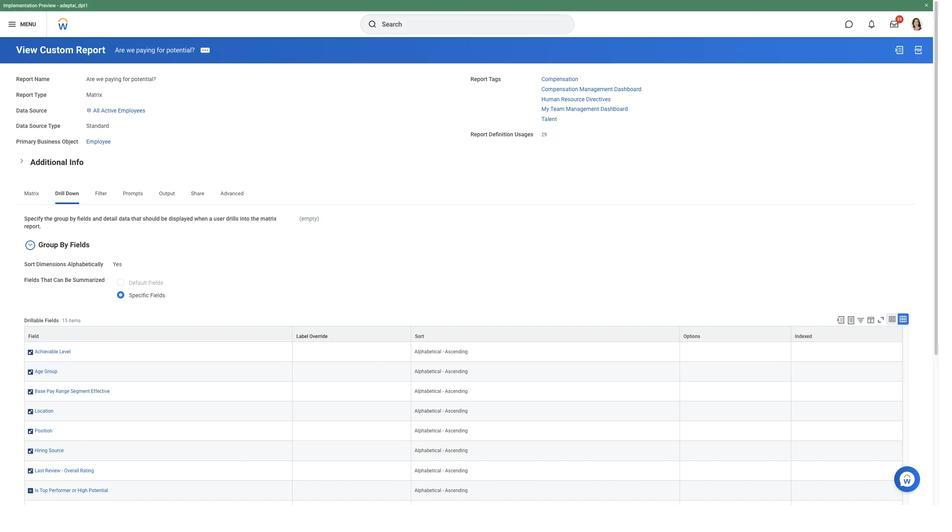 Task type: vqa. For each thing, say whether or not it's contained in the screenshot.
the Report Name
yes



Task type: locate. For each thing, give the bounding box(es) containing it.
1 ascending from the top
[[445, 349, 468, 355]]

data for data source
[[16, 107, 28, 114]]

export to worksheets image
[[846, 316, 856, 325]]

items selected list
[[541, 74, 654, 123]]

1 horizontal spatial potential?
[[166, 46, 195, 54]]

2 vertical spatial source
[[49, 448, 64, 454]]

are up report name element
[[115, 46, 125, 54]]

fields for default fields
[[148, 280, 163, 286]]

drillable
[[24, 318, 43, 324]]

alphabetical - ascending for top
[[415, 488, 468, 493]]

1 vertical spatial potential?
[[131, 76, 156, 82]]

0 vertical spatial data
[[16, 107, 28, 114]]

0 horizontal spatial for
[[123, 76, 130, 82]]

down
[[66, 190, 79, 196]]

for
[[157, 46, 165, 54], [123, 76, 130, 82]]

field image
[[28, 349, 33, 356], [28, 369, 33, 375], [28, 389, 33, 395], [28, 409, 33, 415], [28, 428, 33, 435]]

0 horizontal spatial paying
[[105, 76, 121, 82]]

alphabetical - ascending element for pay
[[415, 387, 468, 394]]

group by fields group
[[24, 240, 909, 505]]

row containing is top performer or high potential
[[24, 481, 903, 501]]

field image left age on the bottom left of page
[[28, 369, 33, 375]]

33 button
[[885, 15, 904, 33]]

fields up specific fields
[[148, 280, 163, 286]]

1 horizontal spatial we
[[126, 46, 135, 54]]

high
[[78, 488, 88, 493]]

primary
[[16, 138, 36, 145]]

ascending
[[445, 349, 468, 355], [445, 369, 468, 375], [445, 389, 468, 394], [445, 409, 468, 414], [445, 428, 468, 434], [445, 448, 468, 454], [445, 468, 468, 474], [445, 488, 468, 493]]

when
[[194, 215, 208, 222]]

1 vertical spatial paying
[[105, 76, 121, 82]]

report left definition at the right top of page
[[471, 131, 488, 138]]

1 horizontal spatial sort
[[415, 334, 424, 339]]

field image for hiring source
[[28, 448, 33, 455]]

6 ascending from the top
[[445, 448, 468, 454]]

the
[[44, 215, 52, 222], [251, 215, 259, 222]]

report up data source
[[16, 92, 33, 98]]

performer
[[49, 488, 71, 493]]

1 field image from the top
[[28, 448, 33, 455]]

1 vertical spatial are
[[86, 76, 95, 82]]

fields for drillable fields 15 items
[[45, 318, 59, 324]]

chevron down image
[[25, 242, 35, 248]]

3 row from the top
[[24, 362, 903, 382]]

specify the group by fields and detail data that should be displayed when a user drills into the matrix report.
[[24, 215, 277, 229]]

fields left 15 at the bottom of page
[[45, 318, 59, 324]]

1 field image from the top
[[28, 349, 33, 356]]

paying up all active employees link
[[105, 76, 121, 82]]

data up primary
[[16, 123, 28, 129]]

fields for specific fields
[[150, 292, 165, 299]]

7 alphabetical - ascending element from the top
[[415, 466, 468, 474]]

alphabetical - ascending element
[[415, 347, 468, 355], [415, 367, 468, 375], [415, 387, 468, 394], [415, 407, 468, 414], [415, 427, 468, 434], [415, 447, 468, 454], [415, 466, 468, 474], [415, 486, 468, 493]]

group left by
[[38, 241, 58, 249]]

field image left last
[[28, 468, 33, 474]]

base pay range segment effective link
[[35, 387, 110, 394]]

0 horizontal spatial matrix
[[24, 190, 39, 196]]

3 alphabetical from the top
[[415, 389, 441, 394]]

1 alphabetical from the top
[[415, 349, 441, 355]]

cell
[[293, 342, 411, 362], [680, 342, 791, 362], [791, 342, 903, 362], [293, 362, 411, 382], [680, 362, 791, 382], [791, 362, 903, 382], [293, 382, 411, 402], [680, 382, 791, 402], [791, 382, 903, 402], [293, 402, 411, 421], [680, 402, 791, 421], [791, 402, 903, 421], [293, 421, 411, 441], [680, 421, 791, 441], [791, 421, 903, 441], [293, 441, 411, 461], [680, 441, 791, 461], [791, 441, 903, 461], [293, 461, 411, 481], [680, 461, 791, 481], [791, 461, 903, 481], [293, 481, 411, 501], [680, 481, 791, 501], [791, 481, 903, 501], [24, 501, 293, 505], [293, 501, 411, 505], [411, 501, 680, 505], [680, 501, 791, 505], [791, 501, 903, 505]]

items
[[69, 318, 81, 324]]

0 vertical spatial are we paying for potential?
[[115, 46, 195, 54]]

row
[[24, 326, 903, 342], [24, 342, 903, 362], [24, 362, 903, 382], [24, 382, 903, 402], [24, 402, 903, 421], [24, 421, 903, 441], [24, 441, 903, 461], [24, 461, 903, 481], [24, 481, 903, 501], [24, 501, 903, 505]]

1 data from the top
[[16, 107, 28, 114]]

data down report type
[[16, 107, 28, 114]]

displayed
[[169, 215, 193, 222]]

employees
[[118, 107, 145, 114]]

management up the directives
[[580, 86, 613, 92]]

group inside age group link
[[44, 369, 57, 375]]

specific fields
[[129, 292, 165, 299]]

we
[[126, 46, 135, 54], [96, 76, 103, 82]]

0 vertical spatial compensation
[[541, 76, 578, 82]]

8 alphabetical from the top
[[415, 488, 441, 493]]

alphabetical for level
[[415, 349, 441, 355]]

2 vertical spatial field image
[[28, 488, 33, 494]]

source right hiring
[[49, 448, 64, 454]]

by
[[70, 215, 76, 222]]

hiring
[[35, 448, 48, 454]]

group
[[54, 215, 68, 222]]

0 horizontal spatial we
[[96, 76, 103, 82]]

1 vertical spatial data
[[16, 123, 28, 129]]

- for achievable level
[[443, 349, 444, 355]]

data source type
[[16, 123, 60, 129]]

are we paying for potential? link
[[115, 46, 195, 54]]

inbox large image
[[890, 20, 898, 28]]

we up report name element
[[126, 46, 135, 54]]

0 horizontal spatial the
[[44, 215, 52, 222]]

sort for sort
[[415, 334, 424, 339]]

1 vertical spatial are we paying for potential?
[[86, 76, 156, 82]]

overall
[[64, 468, 79, 474]]

1 vertical spatial sort
[[415, 334, 424, 339]]

we up matrix element
[[96, 76, 103, 82]]

alphabetical - ascending element for review
[[415, 466, 468, 474]]

ascending for source
[[445, 448, 468, 454]]

field image for base
[[28, 389, 33, 395]]

1 compensation from the top
[[541, 76, 578, 82]]

chevron down image
[[19, 156, 25, 166]]

2 alphabetical - ascending element from the top
[[415, 367, 468, 375]]

8 alphabetical - ascending from the top
[[415, 488, 468, 493]]

1 row from the top
[[24, 326, 903, 342]]

talent link
[[541, 114, 557, 122]]

info
[[69, 157, 84, 167]]

last review - overall rating
[[35, 468, 94, 474]]

type down name
[[34, 92, 47, 98]]

-
[[57, 3, 59, 8], [443, 349, 444, 355], [443, 369, 444, 375], [443, 389, 444, 394], [443, 409, 444, 414], [443, 428, 444, 434], [443, 448, 444, 454], [62, 468, 63, 474], [443, 468, 444, 474], [443, 488, 444, 493]]

matrix up all
[[86, 92, 102, 98]]

sort button
[[411, 327, 680, 342]]

last review - overall rating link
[[35, 466, 94, 474]]

fields down default fields
[[150, 292, 165, 299]]

export to excel image
[[894, 45, 904, 55]]

report name
[[16, 76, 50, 82]]

3 alphabetical - ascending from the top
[[415, 389, 468, 394]]

1 vertical spatial group
[[44, 369, 57, 375]]

we inside report name element
[[96, 76, 103, 82]]

1 horizontal spatial the
[[251, 215, 259, 222]]

8 row from the top
[[24, 461, 903, 481]]

compensation down compensation link
[[541, 86, 578, 92]]

matrix up the specify at the top
[[24, 190, 39, 196]]

field image for achievable
[[28, 349, 33, 356]]

8 alphabetical - ascending element from the top
[[415, 486, 468, 493]]

3 field image from the top
[[28, 488, 33, 494]]

human resource directives
[[541, 96, 611, 102]]

that
[[41, 277, 52, 283]]

source for hiring source
[[49, 448, 64, 454]]

2 alphabetical - ascending from the top
[[415, 369, 468, 375]]

1 vertical spatial compensation
[[541, 86, 578, 92]]

toolbar
[[833, 314, 909, 326]]

field image left position
[[28, 428, 33, 435]]

alphabetical
[[415, 349, 441, 355], [415, 369, 441, 375], [415, 389, 441, 394], [415, 409, 441, 414], [415, 428, 441, 434], [415, 448, 441, 454], [415, 468, 441, 474], [415, 488, 441, 493]]

field image left is
[[28, 488, 33, 494]]

row containing achievable level
[[24, 342, 903, 362]]

matrix
[[260, 215, 277, 222]]

compensation up human
[[541, 76, 578, 82]]

human
[[541, 96, 560, 102]]

7 alphabetical - ascending from the top
[[415, 468, 468, 474]]

1 horizontal spatial paying
[[136, 46, 155, 54]]

report left the tags
[[471, 76, 488, 82]]

0 vertical spatial field image
[[28, 448, 33, 455]]

paying
[[136, 46, 155, 54], [105, 76, 121, 82]]

paying up report name element
[[136, 46, 155, 54]]

dimensions
[[36, 261, 66, 268]]

field image left the achievable
[[28, 349, 33, 356]]

row containing age group
[[24, 362, 903, 382]]

row containing base pay range segment effective
[[24, 382, 903, 402]]

0 horizontal spatial type
[[34, 92, 47, 98]]

implementation preview -   adeptai_dpt1
[[3, 3, 88, 8]]

0 vertical spatial sort
[[24, 261, 35, 268]]

7 alphabetical from the top
[[415, 468, 441, 474]]

alphabetical for pay
[[415, 389, 441, 394]]

talent
[[541, 116, 557, 122]]

search image
[[367, 19, 377, 29]]

2 field image from the top
[[28, 468, 33, 474]]

we for report name element
[[96, 76, 103, 82]]

paying for are we paying for potential? link
[[136, 46, 155, 54]]

justify image
[[7, 19, 17, 29]]

for for report name element
[[123, 76, 130, 82]]

paying inside report name element
[[105, 76, 121, 82]]

- inside menu banner
[[57, 3, 59, 8]]

should
[[143, 215, 160, 222]]

- for position
[[443, 428, 444, 434]]

6 alphabetical - ascending element from the top
[[415, 447, 468, 454]]

1 vertical spatial for
[[123, 76, 130, 82]]

my
[[541, 106, 549, 112]]

options button
[[680, 327, 791, 342]]

3 field image from the top
[[28, 389, 33, 395]]

33
[[897, 17, 902, 21]]

0 vertical spatial matrix
[[86, 92, 102, 98]]

indexed button
[[791, 327, 902, 342]]

1 vertical spatial type
[[48, 123, 60, 129]]

for inside report name element
[[123, 76, 130, 82]]

5 field image from the top
[[28, 428, 33, 435]]

tab list containing matrix
[[16, 185, 917, 204]]

0 vertical spatial for
[[157, 46, 165, 54]]

report up report type
[[16, 76, 33, 82]]

are inside report name element
[[86, 76, 95, 82]]

Search Workday  search field
[[382, 15, 557, 33]]

field image left the base
[[28, 389, 33, 395]]

active
[[101, 107, 117, 114]]

detail
[[103, 215, 117, 222]]

1 vertical spatial field image
[[28, 468, 33, 474]]

sort
[[24, 261, 35, 268], [415, 334, 424, 339]]

label override button
[[293, 327, 411, 342]]

tab list
[[16, 185, 917, 204]]

1 horizontal spatial are
[[115, 46, 125, 54]]

0 vertical spatial we
[[126, 46, 135, 54]]

6 alphabetical from the top
[[415, 448, 441, 454]]

report name element
[[86, 71, 156, 83]]

compensation management dashboard link
[[541, 84, 642, 92]]

alphabetical - ascending for level
[[415, 349, 468, 355]]

5 ascending from the top
[[445, 428, 468, 434]]

6 row from the top
[[24, 421, 903, 441]]

0 horizontal spatial are
[[86, 76, 95, 82]]

menu button
[[0, 11, 47, 37]]

potential? inside report name element
[[131, 76, 156, 82]]

all active employees
[[93, 107, 145, 114]]

we for are we paying for potential? link
[[126, 46, 135, 54]]

rating
[[80, 468, 94, 474]]

sort inside the sort popup button
[[415, 334, 424, 339]]

or
[[72, 488, 76, 493]]

source down data source
[[29, 123, 47, 129]]

2 data from the top
[[16, 123, 28, 129]]

0 horizontal spatial potential?
[[131, 76, 156, 82]]

0 vertical spatial are
[[115, 46, 125, 54]]

employee
[[86, 138, 111, 145]]

is top performer or high potential
[[35, 488, 108, 493]]

0 vertical spatial potential?
[[166, 46, 195, 54]]

field image left the location
[[28, 409, 33, 415]]

1 horizontal spatial matrix
[[86, 92, 102, 98]]

1 vertical spatial management
[[566, 106, 599, 112]]

management
[[580, 86, 613, 92], [566, 106, 599, 112]]

paying for report name element
[[105, 76, 121, 82]]

field button
[[25, 327, 292, 342]]

1 alphabetical - ascending from the top
[[415, 349, 468, 355]]

1 the from the left
[[44, 215, 52, 222]]

filter
[[95, 190, 107, 196]]

are up matrix element
[[86, 76, 95, 82]]

2 alphabetical from the top
[[415, 369, 441, 375]]

3 alphabetical - ascending element from the top
[[415, 387, 468, 394]]

1 horizontal spatial for
[[157, 46, 165, 54]]

the left group
[[44, 215, 52, 222]]

label
[[296, 334, 308, 339]]

report.
[[24, 223, 41, 229]]

type up the business
[[48, 123, 60, 129]]

group right age on the bottom left of page
[[44, 369, 57, 375]]

29
[[541, 132, 547, 138]]

0 vertical spatial paying
[[136, 46, 155, 54]]

7 ascending from the top
[[445, 468, 468, 474]]

alphabetical for review
[[415, 468, 441, 474]]

1 alphabetical - ascending element from the top
[[415, 347, 468, 355]]

7 row from the top
[[24, 441, 903, 461]]

are for report name element
[[86, 76, 95, 82]]

2 compensation from the top
[[541, 86, 578, 92]]

report for report type
[[16, 92, 33, 98]]

management down human resource directives
[[566, 106, 599, 112]]

my team management dashboard link
[[541, 104, 628, 112]]

8 ascending from the top
[[445, 488, 468, 493]]

location
[[35, 409, 53, 414]]

default fields
[[129, 280, 163, 286]]

data source type element
[[86, 118, 109, 130]]

4 ascending from the top
[[445, 409, 468, 414]]

1 vertical spatial we
[[96, 76, 103, 82]]

3 ascending from the top
[[445, 389, 468, 394]]

0 horizontal spatial sort
[[24, 261, 35, 268]]

my team management dashboard
[[541, 106, 628, 112]]

6 alphabetical - ascending from the top
[[415, 448, 468, 454]]

table image
[[888, 315, 896, 323]]

source for data source
[[29, 107, 47, 114]]

drillable fields 15 items
[[24, 318, 81, 324]]

1 vertical spatial source
[[29, 123, 47, 129]]

2 ascending from the top
[[445, 369, 468, 375]]

potential?
[[166, 46, 195, 54], [131, 76, 156, 82]]

additional info button
[[30, 157, 84, 167]]

sort dimensions alphabetically element
[[113, 256, 122, 268]]

data source image
[[86, 107, 92, 114]]

2 field image from the top
[[28, 369, 33, 375]]

5 row from the top
[[24, 402, 903, 421]]

4 row from the top
[[24, 382, 903, 402]]

default
[[129, 280, 147, 286]]

tags
[[489, 76, 501, 82]]

source inside row
[[49, 448, 64, 454]]

2 row from the top
[[24, 342, 903, 362]]

the right into on the top
[[251, 215, 259, 222]]

source up data source type
[[29, 107, 47, 114]]

ascending for group
[[445, 369, 468, 375]]

field image
[[28, 448, 33, 455], [28, 468, 33, 474], [28, 488, 33, 494]]

0 vertical spatial source
[[29, 107, 47, 114]]

and
[[92, 215, 102, 222]]

field image left hiring
[[28, 448, 33, 455]]

9 row from the top
[[24, 481, 903, 501]]

fields
[[70, 241, 90, 249], [24, 277, 39, 283], [148, 280, 163, 286], [150, 292, 165, 299], [45, 318, 59, 324]]

business
[[37, 138, 60, 145]]



Task type: describe. For each thing, give the bounding box(es) containing it.
all
[[93, 107, 100, 114]]

toolbar inside group by fields group
[[833, 314, 909, 326]]

position
[[35, 428, 52, 434]]

field image for age
[[28, 369, 33, 375]]

potential? for are we paying for potential? link
[[166, 46, 195, 54]]

5 alphabetical - ascending element from the top
[[415, 427, 468, 434]]

potential? for report name element
[[131, 76, 156, 82]]

base pay range segment effective
[[35, 389, 110, 394]]

click to view/edit grid preferences image
[[866, 316, 875, 324]]

fields right by
[[70, 241, 90, 249]]

menu banner
[[0, 0, 933, 37]]

user
[[214, 215, 225, 222]]

preview
[[39, 3, 56, 8]]

report for report definition usages
[[471, 131, 488, 138]]

for for are we paying for potential? link
[[157, 46, 165, 54]]

achievable level link
[[35, 347, 71, 355]]

alphabetical for group
[[415, 369, 441, 375]]

pay
[[47, 389, 55, 394]]

hiring source
[[35, 448, 64, 454]]

are for are we paying for potential? link
[[115, 46, 125, 54]]

row containing location
[[24, 402, 903, 421]]

alphabetically
[[68, 261, 103, 268]]

row containing position
[[24, 421, 903, 441]]

into
[[240, 215, 250, 222]]

range
[[56, 389, 69, 394]]

row containing field
[[24, 326, 903, 342]]

ascending for review
[[445, 468, 468, 474]]

ascending for pay
[[445, 389, 468, 394]]

profile logan mcneil image
[[910, 18, 923, 32]]

select to filter grid data image
[[856, 316, 865, 324]]

4 field image from the top
[[28, 409, 33, 415]]

4 alphabetical - ascending element from the top
[[415, 407, 468, 414]]

age group
[[35, 369, 57, 375]]

0 vertical spatial type
[[34, 92, 47, 98]]

0 vertical spatial management
[[580, 86, 613, 92]]

human resource directives link
[[541, 94, 611, 102]]

that
[[131, 215, 141, 222]]

row containing last review - overall rating
[[24, 461, 903, 481]]

alphabetical - ascending element for top
[[415, 486, 468, 493]]

drills
[[226, 215, 239, 222]]

group by fields
[[38, 241, 90, 249]]

is top performer or high potential link
[[35, 486, 108, 493]]

10 row from the top
[[24, 501, 903, 505]]

menu
[[20, 21, 36, 27]]

- for last review - overall rating
[[443, 468, 444, 474]]

- for base pay range segment effective
[[443, 389, 444, 394]]

output
[[159, 190, 175, 196]]

- for location
[[443, 409, 444, 414]]

data source
[[16, 107, 47, 114]]

fullscreen image
[[877, 316, 885, 324]]

employee link
[[86, 137, 111, 145]]

close environment banner image
[[924, 3, 929, 8]]

report right custom
[[76, 44, 105, 56]]

specific
[[129, 292, 149, 299]]

name
[[35, 76, 50, 82]]

by
[[60, 241, 68, 249]]

effective
[[91, 389, 110, 394]]

matrix element
[[86, 90, 102, 98]]

1 vertical spatial dashboard
[[601, 106, 628, 112]]

label override
[[296, 334, 328, 339]]

indexed
[[795, 334, 812, 339]]

sort for sort dimensions alphabetically
[[24, 261, 35, 268]]

2 the from the left
[[251, 215, 259, 222]]

specify
[[24, 215, 43, 222]]

alphabetical - ascending element for level
[[415, 347, 468, 355]]

expand table image
[[899, 315, 907, 323]]

share
[[191, 190, 204, 196]]

position link
[[35, 427, 52, 434]]

view
[[16, 44, 37, 56]]

alphabetical for top
[[415, 488, 441, 493]]

field image for last review - overall rating
[[28, 468, 33, 474]]

last
[[35, 468, 44, 474]]

are we paying for potential? for report name element
[[86, 76, 156, 82]]

ascending for level
[[445, 349, 468, 355]]

additional
[[30, 157, 67, 167]]

location link
[[35, 407, 53, 414]]

alphabetical - ascending for pay
[[415, 389, 468, 394]]

5 alphabetical from the top
[[415, 428, 441, 434]]

implementation
[[3, 3, 37, 8]]

all active employees link
[[93, 106, 145, 114]]

drill down
[[55, 190, 79, 196]]

be
[[161, 215, 167, 222]]

4 alphabetical from the top
[[415, 409, 441, 414]]

age group link
[[35, 367, 57, 375]]

summarized
[[73, 277, 105, 283]]

29 button
[[541, 131, 548, 138]]

notifications large image
[[868, 20, 876, 28]]

compensation for compensation management dashboard
[[541, 86, 578, 92]]

compensation link
[[541, 74, 578, 82]]

1 horizontal spatial type
[[48, 123, 60, 129]]

row containing hiring source
[[24, 441, 903, 461]]

(empty)
[[299, 215, 319, 222]]

report for report tags
[[471, 76, 488, 82]]

4 alphabetical - ascending from the top
[[415, 409, 468, 414]]

view printable version (pdf) image
[[914, 45, 923, 55]]

15
[[62, 318, 67, 324]]

compensation management dashboard
[[541, 86, 642, 92]]

review
[[45, 468, 60, 474]]

- for is top performer or high potential
[[443, 488, 444, 493]]

field
[[28, 334, 39, 339]]

prompts
[[123, 190, 143, 196]]

object
[[62, 138, 78, 145]]

potential
[[89, 488, 108, 493]]

alphabetical - ascending for review
[[415, 468, 468, 474]]

group by fields button
[[38, 241, 90, 249]]

alphabetical - ascending for source
[[415, 448, 468, 454]]

alphabetical - ascending element for group
[[415, 367, 468, 375]]

are we paying for potential? for are we paying for potential? link
[[115, 46, 195, 54]]

report tags
[[471, 76, 501, 82]]

- for hiring source
[[443, 448, 444, 454]]

- for age group
[[443, 369, 444, 375]]

view custom report main content
[[0, 37, 933, 505]]

override
[[309, 334, 328, 339]]

ascending for top
[[445, 488, 468, 493]]

directives
[[586, 96, 611, 102]]

advanced
[[221, 190, 244, 196]]

fields left 'that'
[[24, 277, 39, 283]]

view custom report
[[16, 44, 105, 56]]

a
[[209, 215, 212, 222]]

base
[[35, 389, 45, 394]]

alphabetical - ascending for group
[[415, 369, 468, 375]]

primary business object
[[16, 138, 78, 145]]

5 alphabetical - ascending from the top
[[415, 428, 468, 434]]

tab list inside view custom report main content
[[16, 185, 917, 204]]

data
[[119, 215, 130, 222]]

data for data source type
[[16, 123, 28, 129]]

field image for is top performer or high potential
[[28, 488, 33, 494]]

be
[[65, 277, 71, 283]]

alphabetical - ascending element for source
[[415, 447, 468, 454]]

0 vertical spatial dashboard
[[614, 86, 642, 92]]

segment
[[71, 389, 90, 394]]

export to excel image
[[836, 316, 845, 324]]

report for report name
[[16, 76, 33, 82]]

fields
[[77, 215, 91, 222]]

source for data source type
[[29, 123, 47, 129]]

0 vertical spatial group
[[38, 241, 58, 249]]

1 vertical spatial matrix
[[24, 190, 39, 196]]

report type
[[16, 92, 47, 98]]

definition
[[489, 131, 513, 138]]

alphabetical for source
[[415, 448, 441, 454]]

compensation for compensation link
[[541, 76, 578, 82]]

hiring source link
[[35, 447, 64, 454]]

sort dimensions alphabetically
[[24, 261, 103, 268]]



